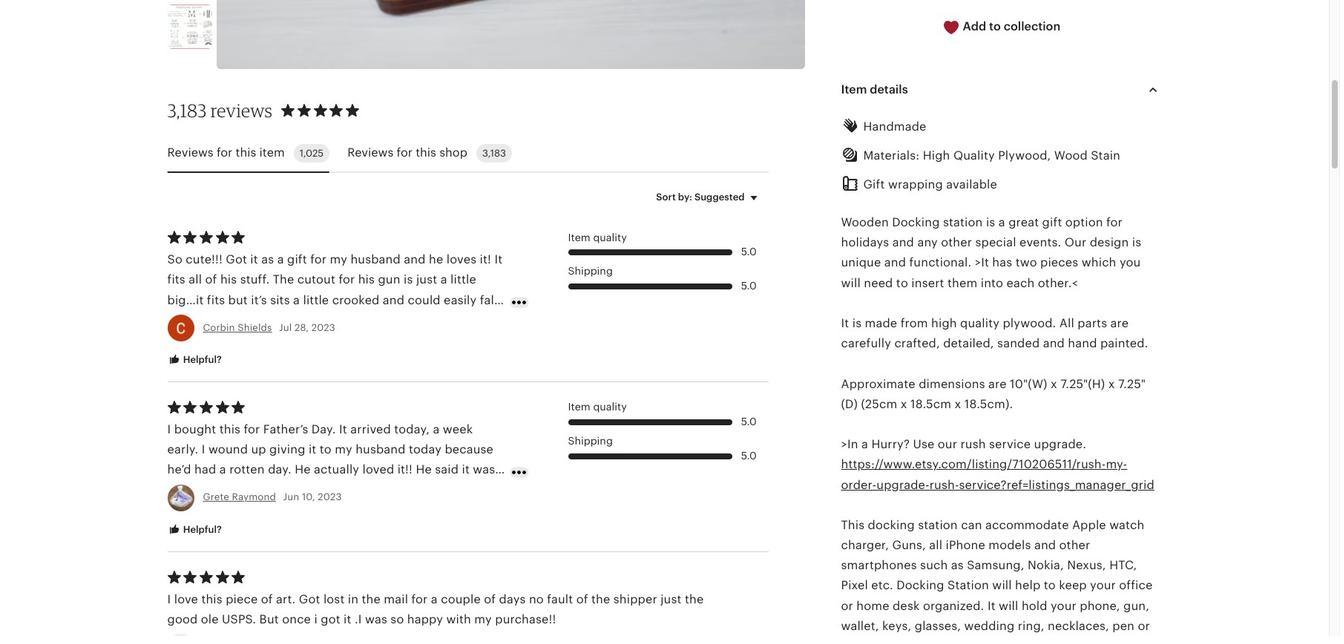 Task type: describe. For each thing, give the bounding box(es) containing it.
week
[[443, 422, 473, 436]]

quality for grete raymond jun 10, 2023
[[593, 401, 627, 413]]

item quality for grete raymond jun 10, 2023
[[568, 401, 627, 413]]

to down day.
[[320, 443, 332, 457]]

because
[[445, 443, 494, 457]]

functional.
[[910, 256, 972, 270]]

item
[[259, 145, 285, 160]]

>in
[[841, 437, 858, 451]]

smartphones
[[841, 558, 917, 572]]

unique inside wooden docking station is a great gift option for holidays and any other special events. our design is unique and functional. >it has two pieces which you will need to insert them into each other.<
[[841, 256, 881, 270]]

sort
[[656, 191, 676, 202]]

special
[[976, 235, 1017, 250]]

1,025
[[300, 147, 324, 159]]

iphone
[[946, 538, 986, 552]]

2 horizontal spatial was
[[473, 463, 495, 477]]

to inside wooden docking station is a great gift option for holidays and any other special events. our design is unique and functional. >it has two pieces which you will need to insert them into each other.<
[[897, 276, 908, 290]]

the right in
[[362, 592, 381, 606]]

3 of from the left
[[577, 592, 588, 606]]

going
[[348, 483, 381, 497]]

purchase!!
[[495, 612, 556, 626]]

item for grete raymond jun 10, 2023
[[568, 401, 591, 413]]

wound
[[209, 443, 248, 457]]

service
[[989, 437, 1031, 451]]

1 vertical spatial is
[[1133, 235, 1142, 250]]

quality for corbin shields jul 28, 2023
[[593, 231, 627, 243]]

all
[[929, 538, 943, 552]]

collection
[[1004, 19, 1061, 33]]

0 horizontal spatial up
[[251, 443, 266, 457]]

upgrade.
[[1034, 437, 1087, 451]]

wooden docking station is a great gift option for holidays and any other special events. our design is unique and functional. >it has two pieces which you will need to insert them into each other.<
[[841, 215, 1142, 290]]

7.25"(h)
[[1061, 377, 1105, 391]]

wrapping
[[888, 177, 943, 191]]

ring,
[[1018, 619, 1045, 633]]

set
[[258, 503, 276, 517]]

(d)
[[841, 397, 858, 411]]

i
[[314, 612, 318, 626]]

into
[[981, 276, 1004, 290]]

for up wound
[[244, 422, 260, 436]]

>in a hurry? use our rush service upgrade. https://www.etsy.com/listing/710206511/rush-my- order-upgrade-rush-service?ref=listings_manager_grid
[[841, 437, 1155, 492]]

great
[[1009, 215, 1039, 229]]

are inside approximate dimensions are 10"(w) x 7.25"(h) x 7.25" (d) (25cm x 18.5cm x 18.5cm).
[[989, 377, 1007, 391]]

reviews for reviews for this shop
[[347, 145, 394, 160]]

1 horizontal spatial your
[[1090, 579, 1116, 593]]

design
[[1090, 235, 1129, 250]]

docking
[[868, 518, 915, 532]]

it inside it is made from high quality plywood. all parts are carefully crafted, detailed, sanded and hand painted.
[[841, 316, 849, 330]]

i for bought
[[167, 422, 171, 436]]

3,183 for 3,183 reviews
[[167, 99, 207, 121]]

2 of from the left
[[484, 592, 496, 606]]

shipping for corbin shields jul 28, 2023
[[568, 265, 613, 277]]

18.5cm).
[[965, 397, 1013, 411]]

plywood.
[[1003, 316, 1057, 330]]

docking inside wooden docking station is a great gift option for holidays and any other special events. our design is unique and functional. >it has two pieces which you will need to insert them into each other.<
[[892, 215, 940, 229]]

piece
[[226, 592, 258, 606]]

it down day.
[[309, 443, 316, 457]]

early.
[[167, 443, 198, 457]]

option
[[1066, 215, 1103, 229]]

in
[[348, 592, 359, 606]]

ever
[[269, 483, 294, 497]]

necklaces,
[[1048, 619, 1110, 633]]

service?ref=listings_manager_grid
[[959, 478, 1155, 492]]

a inside '>in a hurry? use our rush service upgrade. https://www.etsy.com/listing/710206511/rush-my- order-upgrade-rush-service?ref=listings_manager_grid'
[[862, 437, 868, 451]]

couple
[[441, 592, 481, 606]]

them
[[948, 276, 978, 290]]

days
[[499, 592, 526, 606]]

good
[[167, 612, 198, 626]]

got
[[299, 592, 320, 606]]

to inside button
[[989, 19, 1001, 33]]

office
[[1120, 579, 1153, 593]]

and left any
[[893, 235, 914, 250]]

detailed,
[[944, 336, 994, 350]]

to inside this docking station can accommodate apple watch charger, guns, all iphone models and other smartphones such as samsung, nokia, nexus, htc, pixel etc. docking station will help to keep your office or home desk organized. it will hold your phone, gun, wallet, keys, glasses, wedding ring, necklaces, p
[[1044, 579, 1056, 593]]

raymond
[[232, 492, 276, 503]]

he'd
[[167, 463, 191, 477]]

2 5.0 from the top
[[741, 280, 757, 292]]

and inside this docking station can accommodate apple watch charger, guns, all iphone models and other smartphones such as samsung, nokia, nexus, htc, pixel etc. docking station will help to keep your office or home desk organized. it will hold your phone, gun, wallet, keys, glasses, wedding ring, necklaces, p
[[1035, 538, 1056, 552]]

day.
[[268, 463, 292, 477]]

nexus,
[[1067, 558, 1106, 572]]

it inside this docking station can accommodate apple watch charger, guns, all iphone models and other smartphones such as samsung, nokia, nexus, htc, pixel etc. docking station will help to keep your office or home desk organized. it will hold your phone, gun, wallet, keys, glasses, wedding ring, necklaces, p
[[988, 599, 996, 613]]

https://www.etsy.com/listing/710206511/rush-my- order-upgrade-rush-service?ref=listings_manager_grid link
[[841, 457, 1155, 492]]

1 of from the left
[[261, 592, 273, 606]]

a left the week
[[433, 422, 440, 436]]

item for corbin shields jul 28, 2023
[[568, 231, 591, 243]]

it!!
[[398, 463, 413, 477]]

helpful? button for grete raymond jun 10, 2023
[[156, 516, 233, 543]]

such inside i bought this for father's day. it arrived today, a week early. i wound up giving it to my husband today because he'd had a rotten day. he actually loved it!! he said it was the coolest thing ever and was going to clean off his nightstand and set it up tonite! thank you for such a unique gift!!!
[[431, 503, 459, 517]]

no
[[529, 592, 544, 606]]

mail
[[384, 592, 408, 606]]

station for can
[[918, 518, 958, 532]]

nightstand
[[167, 503, 230, 517]]

today,
[[394, 422, 430, 436]]

lost
[[324, 592, 345, 606]]

other inside wooden docking station is a great gift option for holidays and any other special events. our design is unique and functional. >it has two pieces which you will need to insert them into each other.<
[[941, 235, 972, 250]]

love
[[174, 592, 198, 606]]

helpful? for corbin shields
[[181, 354, 222, 365]]

husband
[[356, 443, 406, 457]]

station for is
[[943, 215, 983, 229]]

1 vertical spatial i
[[202, 443, 205, 457]]

bought
[[174, 422, 216, 436]]

guns,
[[893, 538, 926, 552]]

each
[[1007, 276, 1035, 290]]

wooden docking station police officer station wood stand for image 10 image
[[167, 5, 212, 49]]

my-
[[1106, 457, 1128, 472]]

the right just
[[685, 592, 704, 606]]

order-
[[841, 478, 877, 492]]

my inside i love this piece of art. got lost in the mail for a couple of days no fault of the shipper just the good ole usps. but once i got it .i was so happy with my purchase!!
[[475, 612, 492, 626]]

his
[[454, 483, 470, 497]]

it is made from high quality plywood. all parts are carefully crafted, detailed, sanded and hand painted.
[[841, 316, 1149, 350]]

a inside i love this piece of art. got lost in the mail for a couple of days no fault of the shipper just the good ole usps. but once i got it .i was so happy with my purchase!!
[[431, 592, 438, 606]]

other inside this docking station can accommodate apple watch charger, guns, all iphone models and other smartphones such as samsung, nokia, nexus, htc, pixel etc. docking station will help to keep your office or home desk organized. it will hold your phone, gun, wallet, keys, glasses, wedding ring, necklaces, p
[[1060, 538, 1091, 552]]

stain
[[1091, 148, 1121, 162]]

clean
[[400, 483, 431, 497]]

it inside i bought this for father's day. it arrived today, a week early. i wound up giving it to my husband today because he'd had a rotten day. he actually loved it!! he said it was the coolest thing ever and was going to clean off his nightstand and set it up tonite! thank you for such a unique gift!!!
[[339, 422, 347, 436]]

2023 for grete raymond jun 10, 2023
[[318, 492, 342, 503]]

painted.
[[1101, 336, 1149, 350]]

and down grete raymond link
[[233, 503, 255, 517]]

add to collection button
[[841, 9, 1162, 45]]

gift
[[864, 177, 885, 191]]

for left 'shop'
[[397, 145, 413, 160]]

2 vertical spatial will
[[999, 599, 1019, 613]]

off
[[434, 483, 451, 497]]

7.25"
[[1118, 377, 1146, 391]]

materials: high quality plywood, wood stain
[[864, 148, 1121, 162]]

and up need
[[885, 256, 906, 270]]

gun,
[[1124, 599, 1150, 613]]

actually
[[314, 463, 359, 477]]

it inside i love this piece of art. got lost in the mail for a couple of days no fault of the shipper just the good ole usps. but once i got it .i was so happy with my purchase!!
[[344, 612, 352, 626]]

18.5cm
[[911, 397, 952, 411]]

x down the dimensions
[[955, 397, 961, 411]]

for inside wooden docking station is a great gift option for holidays and any other special events. our design is unique and functional. >it has two pieces which you will need to insert them into each other.<
[[1107, 215, 1123, 229]]

a right had
[[220, 463, 226, 477]]

home
[[857, 599, 890, 613]]

holidays
[[841, 235, 889, 250]]

1 he from the left
[[295, 463, 311, 477]]

just
[[661, 592, 682, 606]]

x left 7.25"
[[1109, 377, 1115, 391]]

any
[[918, 235, 938, 250]]

this for item
[[236, 145, 256, 160]]

has
[[993, 256, 1013, 270]]

it right said
[[462, 463, 470, 477]]



Task type: locate. For each thing, give the bounding box(es) containing it.
a inside wooden docking station is a great gift option for holidays and any other special events. our design is unique and functional. >it has two pieces which you will need to insert them into each other.<
[[999, 215, 1006, 229]]

apple
[[1073, 518, 1107, 532]]

1 helpful? button from the top
[[156, 346, 233, 374]]

reviews right 1,025 on the left of page
[[347, 145, 394, 160]]

https://www.etsy.com/listing/710206511/rush-
[[841, 457, 1106, 472]]

the left shipper
[[592, 592, 610, 606]]

4 5.0 from the top
[[741, 450, 757, 462]]

0 horizontal spatial it
[[339, 422, 347, 436]]

happy
[[407, 612, 443, 626]]

tab list
[[167, 135, 769, 173]]

carefully
[[841, 336, 891, 350]]

1 vertical spatial my
[[475, 612, 492, 626]]

will left hold
[[999, 599, 1019, 613]]

this for piece
[[201, 592, 223, 606]]

to down loved
[[385, 483, 396, 497]]

3,183 reviews
[[167, 99, 273, 121]]

2 vertical spatial was
[[365, 612, 387, 626]]

1 horizontal spatial of
[[484, 592, 496, 606]]

such inside this docking station can accommodate apple watch charger, guns, all iphone models and other smartphones such as samsung, nokia, nexus, htc, pixel etc. docking station will help to keep your office or home desk organized. it will hold your phone, gun, wallet, keys, glasses, wedding ring, necklaces, p
[[920, 558, 948, 572]]

0 horizontal spatial my
[[335, 443, 352, 457]]

0 vertical spatial is
[[986, 215, 996, 229]]

are
[[1111, 316, 1129, 330], [989, 377, 1007, 391]]

i
[[167, 422, 171, 436], [202, 443, 205, 457], [167, 592, 171, 606]]

this up ole
[[201, 592, 223, 606]]

your down 'keep'
[[1051, 599, 1077, 613]]

docking inside this docking station can accommodate apple watch charger, guns, all iphone models and other smartphones such as samsung, nokia, nexus, htc, pixel etc. docking station will help to keep your office or home desk organized. it will hold your phone, gun, wallet, keys, glasses, wedding ring, necklaces, p
[[897, 579, 945, 593]]

0 horizontal spatial your
[[1051, 599, 1077, 613]]

tonite!
[[308, 503, 346, 517]]

quality
[[954, 148, 995, 162]]

2 helpful? from the top
[[181, 524, 222, 535]]

for down clean
[[411, 503, 428, 517]]

item inside dropdown button
[[841, 82, 867, 96]]

0 vertical spatial i
[[167, 422, 171, 436]]

0 vertical spatial helpful? button
[[156, 346, 233, 374]]

1 horizontal spatial it
[[841, 316, 849, 330]]

ole
[[201, 612, 219, 626]]

will inside wooden docking station is a great gift option for holidays and any other special events. our design is unique and functional. >it has two pieces which you will need to insert them into each other.<
[[841, 276, 861, 290]]

i inside i love this piece of art. got lost in the mail for a couple of days no fault of the shipper just the good ole usps. but once i got it .i was so happy with my purchase!!
[[167, 592, 171, 606]]

0 vertical spatial other
[[941, 235, 972, 250]]

my inside i bought this for father's day. it arrived today, a week early. i wound up giving it to my husband today because he'd had a rotten day. he actually loved it!! he said it was the coolest thing ever and was going to clean off his nightstand and set it up tonite! thank you for such a unique gift!!!
[[335, 443, 352, 457]]

a up happy
[[431, 592, 438, 606]]

are inside it is made from high quality plywood. all parts are carefully crafted, detailed, sanded and hand painted.
[[1111, 316, 1129, 330]]

1 horizontal spatial such
[[920, 558, 948, 572]]

shipping for grete raymond jun 10, 2023
[[568, 435, 613, 447]]

was down actually
[[322, 483, 345, 497]]

for
[[217, 145, 233, 160], [397, 145, 413, 160], [1107, 215, 1123, 229], [244, 422, 260, 436], [411, 503, 428, 517], [412, 592, 428, 606]]

loved
[[363, 463, 394, 477]]

0 vertical spatial are
[[1111, 316, 1129, 330]]

events.
[[1020, 235, 1062, 250]]

for up happy
[[412, 592, 428, 606]]

such down all
[[920, 558, 948, 572]]

the inside i bought this for father's day. it arrived today, a week early. i wound up giving it to my husband today because he'd had a rotten day. he actually loved it!! he said it was the coolest thing ever and was going to clean off his nightstand and set it up tonite! thank you for such a unique gift!!!
[[167, 483, 186, 497]]

crafted,
[[895, 336, 940, 350]]

you inside wooden docking station is a great gift option for holidays and any other special events. our design is unique and functional. >it has two pieces which you will need to insert them into each other.<
[[1120, 256, 1141, 270]]

two
[[1016, 256, 1037, 270]]

2023
[[312, 322, 335, 333], [318, 492, 342, 503]]

this for shop
[[416, 145, 436, 160]]

add to collection
[[960, 19, 1061, 33]]

helpful? down nightstand
[[181, 524, 222, 535]]

0 vertical spatial helpful?
[[181, 354, 222, 365]]

0 vertical spatial item
[[841, 82, 867, 96]]

i left love
[[167, 592, 171, 606]]

1 horizontal spatial is
[[986, 215, 996, 229]]

1 reviews from the left
[[167, 145, 214, 160]]

up up rotten
[[251, 443, 266, 457]]

1 vertical spatial station
[[918, 518, 958, 532]]

0 vertical spatial 3,183
[[167, 99, 207, 121]]

station inside wooden docking station is a great gift option for holidays and any other special events. our design is unique and functional. >it has two pieces which you will need to insert them into each other.<
[[943, 215, 983, 229]]

said
[[435, 463, 459, 477]]

1 vertical spatial shipping
[[568, 435, 613, 447]]

my
[[335, 443, 352, 457], [475, 612, 492, 626]]

rush
[[961, 437, 986, 451]]

1 vertical spatial quality
[[961, 316, 1000, 330]]

grete
[[203, 492, 229, 503]]

helpful? button down the corbin
[[156, 346, 233, 374]]

1 horizontal spatial are
[[1111, 316, 1129, 330]]

x right (25cm
[[901, 397, 907, 411]]

will left need
[[841, 276, 861, 290]]

my up actually
[[335, 443, 352, 457]]

1 vertical spatial are
[[989, 377, 1007, 391]]

3,183 for 3,183
[[482, 147, 506, 159]]

the down he'd
[[167, 483, 186, 497]]

0 vertical spatial station
[[943, 215, 983, 229]]

2 horizontal spatial it
[[988, 599, 996, 613]]

is inside it is made from high quality plywood. all parts are carefully crafted, detailed, sanded and hand painted.
[[853, 316, 862, 330]]

i love this piece of art. got lost in the mail for a couple of days no fault of the shipper just the good ole usps. but once i got it .i was so happy with my purchase!!
[[167, 592, 704, 626]]

insert
[[912, 276, 945, 290]]

station
[[943, 215, 983, 229], [918, 518, 958, 532]]

you inside i bought this for father's day. it arrived today, a week early. i wound up giving it to my husband today because he'd had a rotten day. he actually loved it!! he said it was the coolest thing ever and was going to clean off his nightstand and set it up tonite! thank you for such a unique gift!!!
[[387, 503, 408, 517]]

wedding
[[965, 619, 1015, 633]]

as
[[951, 558, 964, 572]]

but
[[259, 612, 279, 626]]

it
[[841, 316, 849, 330], [339, 422, 347, 436], [988, 599, 996, 613]]

quality inside it is made from high quality plywood. all parts are carefully crafted, detailed, sanded and hand painted.
[[961, 316, 1000, 330]]

dimensions
[[919, 377, 985, 391]]

1 horizontal spatial unique
[[841, 256, 881, 270]]

0 vertical spatial will
[[841, 276, 861, 290]]

unique inside i bought this for father's day. it arrived today, a week early. i wound up giving it to my husband today because he'd had a rotten day. he actually loved it!! he said it was the coolest thing ever and was going to clean off his nightstand and set it up tonite! thank you for such a unique gift!!!
[[167, 523, 207, 537]]

keys,
[[883, 619, 912, 633]]

gift
[[1043, 215, 1062, 229]]

this up wound
[[219, 422, 241, 436]]

0 horizontal spatial is
[[853, 316, 862, 330]]

a right >in
[[862, 437, 868, 451]]

0 vertical spatial quality
[[593, 231, 627, 243]]

>it
[[975, 256, 989, 270]]

0 vertical spatial unique
[[841, 256, 881, 270]]

0 horizontal spatial of
[[261, 592, 273, 606]]

1 horizontal spatial you
[[1120, 256, 1141, 270]]

0 horizontal spatial unique
[[167, 523, 207, 537]]

your up phone,
[[1090, 579, 1116, 593]]

station inside this docking station can accommodate apple watch charger, guns, all iphone models and other smartphones such as samsung, nokia, nexus, htc, pixel etc. docking station will help to keep your office or home desk organized. it will hold your phone, gun, wallet, keys, glasses, wedding ring, necklaces, p
[[918, 518, 958, 532]]

0 horizontal spatial 3,183
[[167, 99, 207, 121]]

helpful? for grete raymond
[[181, 524, 222, 535]]

1 vertical spatial it
[[339, 422, 347, 436]]

accommodate
[[986, 518, 1069, 532]]

1 vertical spatial your
[[1051, 599, 1077, 613]]

2 horizontal spatial is
[[1133, 235, 1142, 250]]

2 helpful? button from the top
[[156, 516, 233, 543]]

up down jun
[[290, 503, 305, 517]]

28,
[[295, 322, 309, 333]]

1 horizontal spatial he
[[416, 463, 432, 477]]

are up painted.
[[1111, 316, 1129, 330]]

was inside i love this piece of art. got lost in the mail for a couple of days no fault of the shipper just the good ole usps. but once i got it .i was so happy with my purchase!!
[[365, 612, 387, 626]]

our
[[1065, 235, 1087, 250]]

etc.
[[872, 579, 894, 593]]

the
[[167, 483, 186, 497], [362, 592, 381, 606], [592, 592, 610, 606], [685, 592, 704, 606]]

1 5.0 from the top
[[741, 246, 757, 258]]

x right the 10"(w)
[[1051, 377, 1058, 391]]

2 shipping from the top
[[568, 435, 613, 447]]

approximate
[[841, 377, 916, 391]]

and inside it is made from high quality plywood. all parts are carefully crafted, detailed, sanded and hand painted.
[[1043, 336, 1065, 350]]

a down his
[[462, 503, 469, 517]]

1 item quality from the top
[[568, 231, 627, 243]]

this left 'shop'
[[416, 145, 436, 160]]

3 5.0 from the top
[[741, 416, 757, 428]]

1 horizontal spatial was
[[365, 612, 387, 626]]

it down jun
[[279, 503, 287, 517]]

this inside i bought this for father's day. it arrived today, a week early. i wound up giving it to my husband today because he'd had a rotten day. he actually loved it!! he said it was the coolest thing ever and was going to clean off his nightstand and set it up tonite! thank you for such a unique gift!!!
[[219, 422, 241, 436]]

will down samsung,
[[993, 579, 1012, 593]]

0 vertical spatial you
[[1120, 256, 1141, 270]]

rotten
[[229, 463, 265, 477]]

this
[[236, 145, 256, 160], [416, 145, 436, 160], [219, 422, 241, 436], [201, 592, 223, 606]]

0 vertical spatial shipping
[[568, 265, 613, 277]]

3,183 left reviews
[[167, 99, 207, 121]]

0 horizontal spatial was
[[322, 483, 345, 497]]

i bought this for father's day. it arrived today, a week early. i wound up giving it to my husband today because he'd had a rotten day. he actually loved it!! he said it was the coolest thing ever and was going to clean off his nightstand and set it up tonite! thank you for such a unique gift!!!
[[167, 422, 495, 537]]

0 vertical spatial item quality
[[568, 231, 627, 243]]

add
[[963, 19, 987, 33]]

0 horizontal spatial other
[[941, 235, 972, 250]]

station
[[948, 579, 989, 593]]

it left .i
[[344, 612, 352, 626]]

1 helpful? from the top
[[181, 354, 222, 365]]

docking up any
[[892, 215, 940, 229]]

2 vertical spatial i
[[167, 592, 171, 606]]

with
[[446, 612, 471, 626]]

this
[[841, 518, 865, 532]]

is
[[986, 215, 996, 229], [1133, 235, 1142, 250], [853, 316, 862, 330]]

reviews for this shop
[[347, 145, 468, 160]]

station up all
[[918, 518, 958, 532]]

this inside i love this piece of art. got lost in the mail for a couple of days no fault of the shipper just the good ole usps. but once i got it .i was so happy with my purchase!!
[[201, 592, 223, 606]]

helpful? button down grete at left
[[156, 516, 233, 543]]

a up the special in the top right of the page
[[999, 215, 1006, 229]]

to
[[989, 19, 1001, 33], [897, 276, 908, 290], [320, 443, 332, 457], [385, 483, 396, 497], [1044, 579, 1056, 593]]

hold
[[1022, 599, 1048, 613]]

0 horizontal spatial reviews
[[167, 145, 214, 160]]

1 vertical spatial helpful? button
[[156, 516, 233, 543]]

1 horizontal spatial my
[[475, 612, 492, 626]]

1 shipping from the top
[[568, 265, 613, 277]]

1 vertical spatial was
[[322, 483, 345, 497]]

available
[[947, 177, 998, 191]]

1 vertical spatial will
[[993, 579, 1012, 593]]

this left item
[[236, 145, 256, 160]]

approximate dimensions are 10"(w) x 7.25"(h) x 7.25" (d) (25cm x 18.5cm x 18.5cm).
[[841, 377, 1146, 411]]

1 vertical spatial 2023
[[318, 492, 342, 503]]

0 horizontal spatial you
[[387, 503, 408, 517]]

2 reviews from the left
[[347, 145, 394, 160]]

3,183 right 'shop'
[[482, 147, 506, 159]]

0 vertical spatial up
[[251, 443, 266, 457]]

for down 3,183 reviews
[[217, 145, 233, 160]]

2 vertical spatial is
[[853, 316, 862, 330]]

unique down nightstand
[[167, 523, 207, 537]]

3,183
[[167, 99, 207, 121], [482, 147, 506, 159]]

helpful? button for corbin shields jul 28, 2023
[[156, 346, 233, 374]]

(25cm
[[861, 397, 898, 411]]

unique down holidays
[[841, 256, 881, 270]]

my right with
[[475, 612, 492, 626]]

of right fault
[[577, 592, 588, 606]]

it right day.
[[339, 422, 347, 436]]

to right add at the right of page
[[989, 19, 1001, 33]]

2 item quality from the top
[[568, 401, 627, 413]]

need
[[864, 276, 893, 290]]

rush-
[[930, 478, 959, 492]]

helpful? down the corbin
[[181, 354, 222, 365]]

0 horizontal spatial he
[[295, 463, 311, 477]]

such
[[431, 503, 459, 517], [920, 558, 948, 572]]

you down design
[[1120, 256, 1141, 270]]

which
[[1082, 256, 1117, 270]]

1 vertical spatial up
[[290, 503, 305, 517]]

of left the days at the bottom of the page
[[484, 592, 496, 606]]

.i
[[355, 612, 362, 626]]

1 vertical spatial unique
[[167, 523, 207, 537]]

0 vertical spatial docking
[[892, 215, 940, 229]]

sort by: suggested button
[[645, 182, 774, 213]]

and right ever
[[297, 483, 319, 497]]

are up the 18.5cm).
[[989, 377, 1007, 391]]

0 vertical spatial it
[[841, 316, 849, 330]]

other up functional.
[[941, 235, 972, 250]]

other up nexus,
[[1060, 538, 1091, 552]]

it up wedding
[[988, 599, 996, 613]]

such down off
[[431, 503, 459, 517]]

to right need
[[897, 276, 908, 290]]

fault
[[547, 592, 573, 606]]

2 he from the left
[[416, 463, 432, 477]]

1 vertical spatial you
[[387, 503, 408, 517]]

2023 for corbin shields jul 28, 2023
[[312, 322, 335, 333]]

glasses,
[[915, 619, 961, 633]]

1 vertical spatial item quality
[[568, 401, 627, 413]]

docking up desk
[[897, 579, 945, 593]]

0 vertical spatial 2023
[[312, 322, 335, 333]]

1 vertical spatial helpful?
[[181, 524, 222, 535]]

phone,
[[1080, 599, 1121, 613]]

for up design
[[1107, 215, 1123, 229]]

1 vertical spatial other
[[1060, 538, 1091, 552]]

high
[[932, 316, 957, 330]]

is right design
[[1133, 235, 1142, 250]]

2 vertical spatial quality
[[593, 401, 627, 413]]

0 vertical spatial my
[[335, 443, 352, 457]]

tab list containing reviews for this item
[[167, 135, 769, 173]]

1 horizontal spatial other
[[1060, 538, 1091, 552]]

can
[[961, 518, 982, 532]]

2023 up tonite!
[[318, 492, 342, 503]]

1 horizontal spatial 3,183
[[482, 147, 506, 159]]

2 vertical spatial item
[[568, 401, 591, 413]]

for inside i love this piece of art. got lost in the mail for a couple of days no fault of the shipper just the good ole usps. but once i got it .i was so happy with my purchase!!
[[412, 592, 428, 606]]

plywood,
[[998, 148, 1051, 162]]

i for love
[[167, 592, 171, 606]]

1 vertical spatial 3,183
[[482, 147, 506, 159]]

father's
[[263, 422, 308, 436]]

to down nokia,
[[1044, 579, 1056, 593]]

had
[[195, 463, 216, 477]]

and up nokia,
[[1035, 538, 1056, 552]]

by:
[[678, 191, 692, 202]]

1 vertical spatial item
[[568, 231, 591, 243]]

was
[[473, 463, 495, 477], [322, 483, 345, 497], [365, 612, 387, 626]]

i up had
[[202, 443, 205, 457]]

1 horizontal spatial reviews
[[347, 145, 394, 160]]

organized.
[[923, 599, 985, 613]]

station up the special in the top right of the page
[[943, 215, 983, 229]]

was right .i
[[365, 612, 387, 626]]

it up carefully
[[841, 316, 849, 330]]

he right the it!!
[[416, 463, 432, 477]]

was down because
[[473, 463, 495, 477]]

of left art.
[[261, 592, 273, 606]]

a
[[999, 215, 1006, 229], [433, 422, 440, 436], [862, 437, 868, 451], [220, 463, 226, 477], [462, 503, 469, 517], [431, 592, 438, 606]]

i up early.
[[167, 422, 171, 436]]

0 horizontal spatial are
[[989, 377, 1007, 391]]

1 vertical spatial such
[[920, 558, 948, 572]]

2 horizontal spatial of
[[577, 592, 588, 606]]

reviews for reviews for this item
[[167, 145, 214, 160]]

2023 right 28,
[[312, 322, 335, 333]]

x
[[1051, 377, 1058, 391], [1109, 377, 1115, 391], [901, 397, 907, 411], [955, 397, 961, 411]]

0 vertical spatial was
[[473, 463, 495, 477]]

1 horizontal spatial up
[[290, 503, 305, 517]]

0 vertical spatial such
[[431, 503, 459, 517]]

this for for
[[219, 422, 241, 436]]

0 vertical spatial your
[[1090, 579, 1116, 593]]

1 vertical spatial docking
[[897, 579, 945, 593]]

keep
[[1059, 579, 1087, 593]]

10,
[[302, 492, 315, 503]]

he right day.
[[295, 463, 311, 477]]

is up the special in the top right of the page
[[986, 215, 996, 229]]

0 horizontal spatial such
[[431, 503, 459, 517]]

2 vertical spatial it
[[988, 599, 996, 613]]

item quality for corbin shields jul 28, 2023
[[568, 231, 627, 243]]

you down clean
[[387, 503, 408, 517]]

is up carefully
[[853, 316, 862, 330]]

and down all
[[1043, 336, 1065, 350]]

corbin
[[203, 322, 235, 333]]

reviews down 3,183 reviews
[[167, 145, 214, 160]]

htc,
[[1110, 558, 1137, 572]]

hurry?
[[872, 437, 910, 451]]



Task type: vqa. For each thing, say whether or not it's contained in the screenshot.
QUICKLY at the right top of page
no



